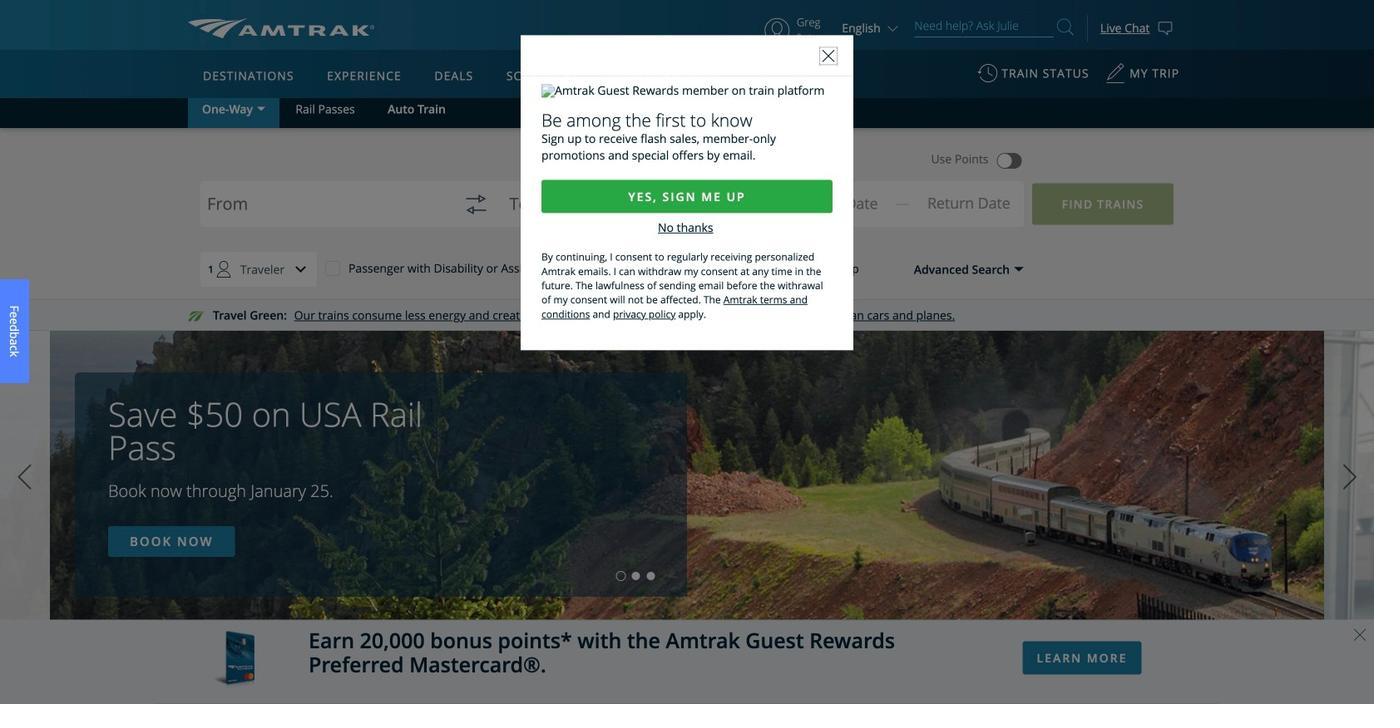 Task type: describe. For each thing, give the bounding box(es) containing it.
switch departure and arrival stations. image
[[456, 185, 496, 225]]

slide 3 tab
[[647, 572, 655, 581]]

next image
[[1338, 457, 1363, 498]]

amtrak image
[[188, 18, 375, 38]]

slide 2 tab
[[632, 572, 640, 581]]

amtrak guest rewards preferred mastercard image
[[213, 631, 255, 694]]

from 'edit required blank' element
[[207, 199, 443, 222]]

amtrak sustains leaf icon image
[[188, 312, 205, 322]]

search icon image
[[1057, 15, 1074, 38]]

amtrak guest rewards member on train platform image
[[542, 84, 825, 110]]



Task type: vqa. For each thing, say whether or not it's contained in the screenshot.
Passengers
no



Task type: locate. For each thing, give the bounding box(es) containing it.
None checkbox
[[325, 260, 340, 275]]

slide 1 tab
[[617, 572, 625, 581]]

to 'edit required blank' element
[[509, 199, 745, 222]]

banner
[[0, 0, 1374, 393]]

more information about accessible travel requests. image
[[609, 264, 625, 276]]

regions map image
[[250, 147, 649, 380]]

previous image
[[12, 457, 37, 498]]

Please enter your search item search field
[[915, 16, 1054, 37]]

plus icon image
[[790, 261, 805, 276]]

application
[[250, 147, 649, 380]]

choose a slide to display tab list
[[0, 572, 659, 581]]



